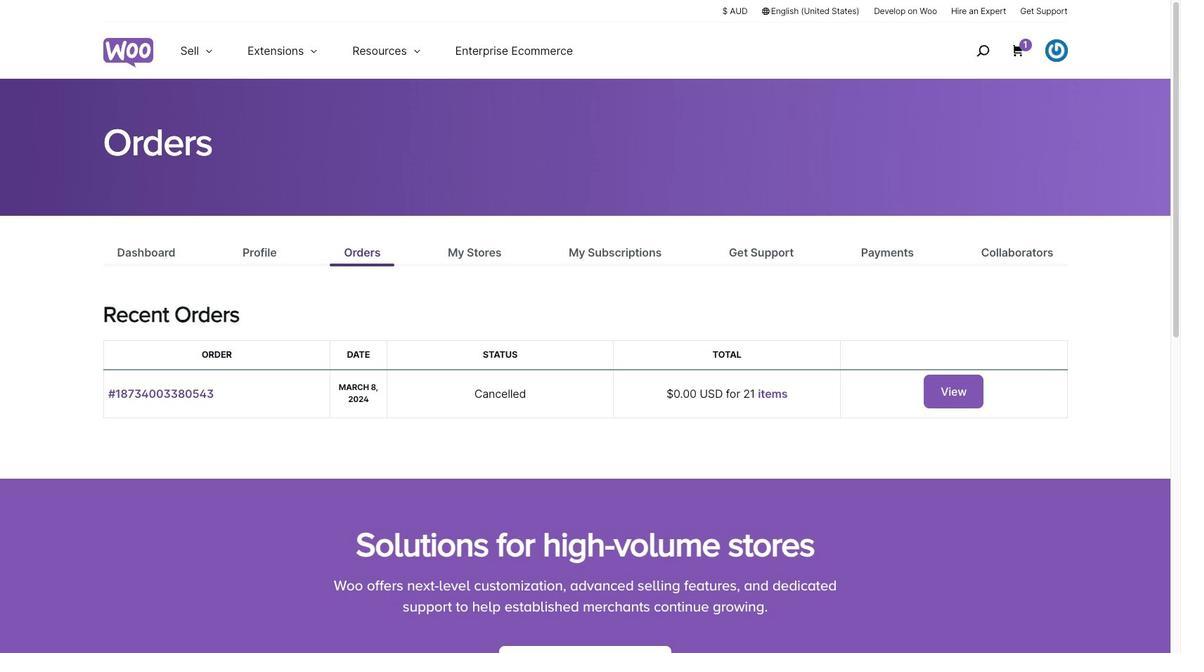 Task type: describe. For each thing, give the bounding box(es) containing it.
service navigation menu element
[[946, 28, 1068, 73]]



Task type: locate. For each thing, give the bounding box(es) containing it.
open account menu image
[[1045, 39, 1068, 62]]

search image
[[971, 39, 994, 62]]



Task type: vqa. For each thing, say whether or not it's contained in the screenshot.
checkbox
no



